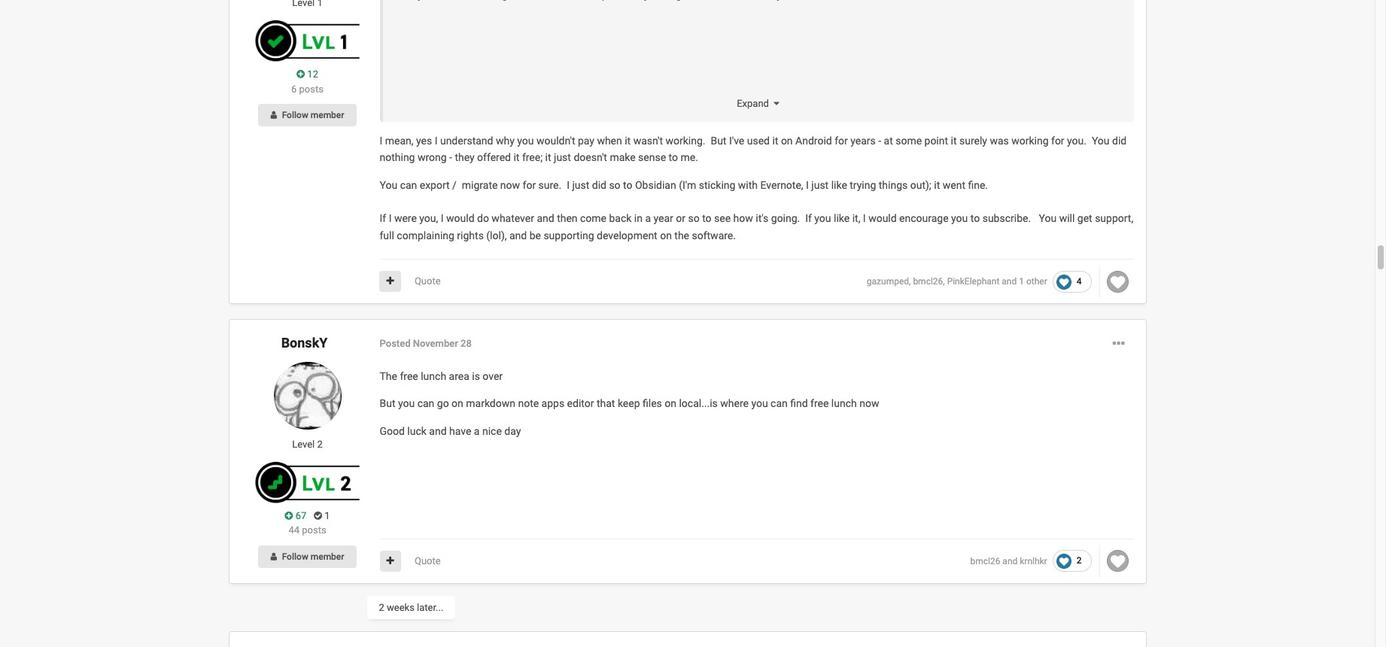 Task type: vqa. For each thing, say whether or not it's contained in the screenshot.
'2' link to the left
no



Task type: describe. For each thing, give the bounding box(es) containing it.
mean,
[[385, 135, 414, 147]]

i left the were
[[389, 212, 392, 224]]

obsidian
[[635, 179, 676, 191]]

user image
[[270, 111, 277, 120]]

2 link
[[1053, 550, 1092, 572]]

posted
[[380, 338, 410, 349]]

note
[[518, 398, 539, 410]]

member for user icon
[[311, 551, 344, 562]]

pinkelephant link
[[947, 276, 1000, 287]]

was
[[990, 135, 1009, 147]]

so inside if i were you, i would do whatever and then come back in a year or so to see how it's going.  if you like it, i would encourage you to subscribe.   you will get support, full complaining rights (lol), and be supporting development on the software.
[[688, 212, 700, 224]]

quote for export
[[415, 276, 441, 287]]

went
[[943, 179, 965, 191]]

you up luck
[[398, 398, 415, 410]]

did inside i mean, yes i understand why you wouldn't pay when it wasn't working.  but i've used it on android for years - at some point it surely was working for you.  you did nothing wrong - they offered it free; it just doesn't make sense to me.
[[1112, 135, 1127, 147]]

year
[[654, 212, 673, 224]]

44 posts
[[289, 525, 326, 536]]

it's
[[756, 212, 769, 224]]

you inside i mean, yes i understand why you wouldn't pay when it wasn't working.  but i've used it on android for years - at some point it surely was working for you.  you did nothing wrong - they offered it free; it just doesn't make sense to me.
[[517, 135, 534, 147]]

to inside i mean, yes i understand why you wouldn't pay when it wasn't working.  but i've used it on android for years - at some point it surely was working for you.  you did nothing wrong - they offered it free; it just doesn't make sense to me.
[[669, 151, 678, 163]]

0 horizontal spatial did
[[592, 179, 606, 191]]

1 horizontal spatial just
[[572, 179, 589, 191]]

can left go
[[417, 398, 434, 410]]

12
[[305, 69, 318, 80]]

pay
[[578, 135, 594, 147]]

4
[[1077, 276, 1082, 286]]

posted november 28
[[380, 338, 472, 349]]

back
[[609, 212, 632, 224]]

nothing
[[380, 151, 415, 163]]

posts for 44 posts
[[302, 525, 326, 536]]

wasn't
[[633, 135, 663, 147]]

multiquote image for good
[[386, 556, 394, 566]]

android
[[795, 135, 832, 147]]

2 if from the left
[[805, 212, 812, 224]]

1 vertical spatial free
[[811, 398, 829, 410]]

level
[[292, 439, 315, 450]]

0 horizontal spatial but
[[380, 398, 395, 410]]

to down fine.
[[971, 212, 980, 224]]

working
[[1012, 135, 1049, 147]]

a inside if i were you, i would do whatever and then come back in a year or so to see how it's going.  if you like it, i would encourage you to subscribe.   you will get support, full complaining rights (lol), and be supporting development on the software.
[[645, 212, 651, 224]]

the
[[675, 229, 689, 241]]

to left see
[[702, 212, 712, 224]]

can left find
[[771, 398, 788, 410]]

2 would from the left
[[869, 212, 897, 224]]

it left free;
[[514, 151, 520, 163]]

just inside i mean, yes i understand why you wouldn't pay when it wasn't working.  but i've used it on android for years - at some point it surely was working for you.  you did nothing wrong - they offered it free; it just doesn't make sense to me.
[[554, 151, 571, 163]]

1 vertical spatial bmcl26
[[970, 556, 1000, 566]]

you right where on the bottom right of the page
[[751, 398, 768, 410]]

2 for 2 weeks later...
[[379, 602, 384, 613]]

or
[[676, 212, 686, 224]]

nice
[[482, 425, 502, 437]]

check circle image
[[314, 511, 322, 521]]

like image
[[1107, 271, 1129, 292]]

follow for user icon
[[282, 551, 308, 562]]

follow member for user image
[[282, 110, 344, 120]]

if i were you, i would do whatever and then come back in a year or so to see how it's going.  if you like it, i would encourage you to subscribe.   you will get support, full complaining rights (lol), and be supporting development on the software.
[[380, 212, 1133, 241]]

gazumped link
[[867, 276, 909, 287]]

keep
[[618, 398, 640, 410]]

luck
[[407, 425, 427, 437]]

like image for but you can go on markdown note apps editor that keep files on local...is where you can find free lunch now
[[1056, 554, 1071, 569]]

why
[[496, 135, 515, 147]]

and left krnlhkr
[[1003, 556, 1018, 566]]

on inside if i were you, i would do whatever and then come back in a year or so to see how it's going.  if you like it, i would encourage you to subscribe.   you will get support, full complaining rights (lol), and be supporting development on the software.
[[660, 229, 672, 241]]

full
[[380, 229, 394, 241]]

you left "it,"
[[814, 212, 831, 224]]

come
[[580, 212, 607, 224]]

2 for 2
[[1077, 556, 1082, 566]]

the free lunch area is over
[[380, 370, 503, 382]]

krnlhkr
[[1020, 556, 1047, 566]]

later...
[[417, 602, 443, 613]]

things
[[879, 179, 908, 191]]

export
[[420, 179, 450, 191]]

12 link
[[296, 67, 318, 82]]

0 horizontal spatial free
[[400, 370, 418, 382]]

do
[[477, 212, 489, 224]]

it up make
[[625, 135, 631, 147]]

1 horizontal spatial 1
[[1019, 276, 1024, 287]]

fine.
[[968, 179, 988, 191]]

november
[[413, 338, 458, 349]]

posts for 6 posts
[[299, 83, 324, 94]]

me.
[[681, 151, 698, 163]]

bonsky image
[[274, 362, 341, 430]]

expand link
[[395, 87, 1122, 121]]

gazumped
[[867, 276, 909, 287]]

level 2
[[292, 439, 323, 450]]

you,
[[419, 212, 438, 224]]

migrate
[[462, 179, 498, 191]]

i up then
[[567, 179, 570, 191]]

is
[[472, 370, 480, 382]]

and left 1 other link
[[1002, 276, 1017, 287]]

i've
[[729, 135, 744, 147]]

28
[[461, 338, 472, 349]]

at
[[884, 135, 893, 147]]

evernote,
[[760, 179, 803, 191]]

user image
[[270, 552, 277, 561]]

free;
[[522, 151, 543, 163]]

on inside i mean, yes i understand why you wouldn't pay when it wasn't working.  but i've used it on android for years - at some point it surely was working for you.  you did nothing wrong - they offered it free; it just doesn't make sense to me.
[[781, 135, 793, 147]]

1 vertical spatial bmcl26 link
[[970, 556, 1000, 566]]

were
[[394, 212, 417, 224]]

with
[[738, 179, 758, 191]]

software.
[[692, 229, 736, 241]]

and right luck
[[429, 425, 447, 437]]

4 link
[[1053, 271, 1092, 292]]

sense
[[638, 151, 666, 163]]

0 horizontal spatial bmcl26 link
[[913, 276, 943, 287]]

wouldn't
[[536, 135, 575, 147]]

have
[[449, 425, 471, 437]]

0 vertical spatial now
[[500, 179, 520, 191]]

but inside i mean, yes i understand why you wouldn't pay when it wasn't working.  but i've used it on android for years - at some point it surely was working for you.  you did nothing wrong - they offered it free; it just doesn't make sense to me.
[[711, 135, 727, 147]]

it right point on the right top
[[951, 135, 957, 147]]

like inside if i were you, i would do whatever and then come back in a year or so to see how it's going.  if you like it, i would encourage you to subscribe.   you will get support, full complaining rights (lol), and be supporting development on the software.
[[834, 212, 850, 224]]

apps
[[542, 398, 565, 410]]

be
[[530, 229, 541, 241]]

years
[[851, 135, 876, 147]]

the
[[380, 370, 397, 382]]

67 link
[[285, 509, 307, 523]]

find
[[790, 398, 808, 410]]

encourage
[[899, 212, 949, 224]]

understand
[[440, 135, 493, 147]]

i mean, yes i understand why you wouldn't pay when it wasn't working.  but i've used it on android for years - at some point it surely was working for you.  you did nothing wrong - they offered it free; it just doesn't make sense to me.
[[380, 135, 1127, 163]]

i right "it,"
[[863, 212, 866, 224]]

0 horizontal spatial you
[[380, 179, 397, 191]]

6
[[291, 83, 297, 94]]

plus circle image for 67
[[285, 511, 293, 521]]

then
[[557, 212, 578, 224]]

krnlhkr link
[[1020, 556, 1047, 566]]



Task type: locate. For each thing, give the bounding box(es) containing it.
on right files
[[665, 398, 677, 410]]

6 posts
[[291, 83, 324, 94]]

0 horizontal spatial for
[[523, 179, 536, 191]]

1 vertical spatial but
[[380, 398, 395, 410]]

0 horizontal spatial lunch
[[421, 370, 446, 382]]

on left android
[[781, 135, 793, 147]]

0 horizontal spatial plus circle image
[[285, 511, 293, 521]]

lunch right find
[[831, 398, 857, 410]]

1 vertical spatial did
[[592, 179, 606, 191]]

you down the nothing
[[380, 179, 397, 191]]

0 vertical spatial quote
[[415, 276, 441, 287]]

so right or
[[688, 212, 700, 224]]

you can export /  migrate now for sure.  i just did so to obsidian (i'm sticking with evernote, i just like trying things out); it went fine.
[[380, 179, 988, 191]]

multiquote image for you
[[386, 276, 394, 286]]

just down doesn't
[[572, 179, 589, 191]]

quote link up later... at the left of page
[[415, 555, 441, 567]]

over
[[483, 370, 503, 382]]

can left the export
[[400, 179, 417, 191]]

expand
[[737, 98, 774, 109]]

member
[[311, 110, 344, 120], [311, 551, 344, 562]]

2 follow from the top
[[282, 551, 308, 562]]

multiquote image
[[386, 276, 394, 286], [386, 556, 394, 566]]

now right find
[[860, 398, 879, 410]]

(i'm
[[679, 179, 696, 191]]

bmcl26 link left krnlhkr
[[970, 556, 1000, 566]]

67
[[293, 510, 307, 521]]

more options... image
[[1113, 335, 1125, 353]]

like left trying at the right top
[[831, 179, 847, 191]]

0 horizontal spatial if
[[380, 212, 386, 224]]

posts down the check circle 'image'
[[302, 525, 326, 536]]

1 follow member from the top
[[282, 110, 344, 120]]

bmcl26 right gazumped
[[913, 276, 943, 287]]

(lol),
[[486, 229, 507, 241]]

like image left 4
[[1056, 274, 1071, 289]]

,
[[909, 276, 911, 287], [943, 276, 945, 287]]

member for user image
[[311, 110, 344, 120]]

1 quote from the top
[[415, 276, 441, 287]]

1 left other
[[1019, 276, 1024, 287]]

plus circle image
[[296, 69, 305, 79], [285, 511, 293, 521]]

0 vertical spatial 2
[[317, 439, 323, 450]]

where
[[720, 398, 749, 410]]

1 vertical spatial lunch
[[831, 398, 857, 410]]

quote link for and
[[415, 555, 441, 567]]

i left "mean,"
[[380, 135, 383, 147]]

just right evernote,
[[811, 179, 829, 191]]

like image
[[1056, 274, 1071, 289], [1107, 550, 1129, 572], [1056, 554, 1071, 569]]

it
[[625, 135, 631, 147], [772, 135, 778, 147], [951, 135, 957, 147], [514, 151, 520, 163], [545, 151, 551, 163], [934, 179, 940, 191]]

2 , from the left
[[943, 276, 945, 287]]

for down free;
[[523, 179, 536, 191]]

1 vertical spatial like
[[834, 212, 850, 224]]

2 member from the top
[[311, 551, 344, 562]]

1 would from the left
[[446, 212, 475, 224]]

0 vertical spatial quote link
[[415, 276, 441, 287]]

follow member for user icon
[[282, 551, 344, 562]]

0 vertical spatial lunch
[[421, 370, 446, 382]]

follow member down 44 posts in the bottom left of the page
[[282, 551, 344, 562]]

2 multiquote image from the top
[[386, 556, 394, 566]]

1 vertical spatial follow member
[[282, 551, 344, 562]]

1 vertical spatial plus circle image
[[285, 511, 293, 521]]

0 horizontal spatial ,
[[909, 276, 911, 287]]

for right 'working'
[[1051, 135, 1065, 147]]

follow member link
[[258, 104, 356, 126], [258, 545, 356, 568]]

when
[[597, 135, 622, 147]]

like image right 2 link
[[1107, 550, 1129, 572]]

like image for i mean, yes i understand why you wouldn't pay when it wasn't working.  but i've used it on android for years - at some point it surely was working for you.  you did nothing wrong - they offered it free; it just doesn't make sense to me.
[[1056, 274, 1071, 289]]

0 vertical spatial did
[[1112, 135, 1127, 147]]

follow member link down 6 posts
[[258, 104, 356, 126]]

1 vertical spatial -
[[449, 151, 452, 163]]

- left the they
[[449, 151, 452, 163]]

complaining
[[397, 229, 454, 241]]

0 vertical spatial plus circle image
[[296, 69, 305, 79]]

i right you,
[[441, 212, 444, 224]]

1 vertical spatial member
[[311, 551, 344, 562]]

1 vertical spatial quote
[[415, 555, 441, 567]]

go
[[437, 398, 449, 410]]

used
[[747, 135, 770, 147]]

development
[[597, 229, 657, 241]]

weeks
[[387, 602, 415, 613]]

multiquote image up weeks
[[386, 556, 394, 566]]

1 vertical spatial quote link
[[415, 555, 441, 567]]

0 horizontal spatial 2
[[317, 439, 323, 450]]

0 vertical spatial posts
[[299, 83, 324, 94]]

plus circle image inside 67 link
[[285, 511, 293, 521]]

but
[[711, 135, 727, 147], [380, 398, 395, 410]]

i
[[380, 135, 383, 147], [435, 135, 438, 147], [567, 179, 570, 191], [806, 179, 809, 191], [389, 212, 392, 224], [441, 212, 444, 224], [863, 212, 866, 224]]

now
[[500, 179, 520, 191], [860, 398, 879, 410]]

bmcl26 link right gazumped
[[913, 276, 943, 287]]

0 vertical spatial you
[[1092, 135, 1110, 147]]

2 quote link from the top
[[415, 555, 441, 567]]

editor
[[567, 398, 594, 410]]

44
[[289, 525, 300, 536]]

1 quote link from the top
[[415, 276, 441, 287]]

follow right user icon
[[282, 551, 308, 562]]

plus circle image for 12
[[296, 69, 305, 79]]

1 horizontal spatial if
[[805, 212, 812, 224]]

multiquote image down full
[[386, 276, 394, 286]]

1 vertical spatial so
[[688, 212, 700, 224]]

follow member
[[282, 110, 344, 120], [282, 551, 344, 562]]

1 horizontal spatial plus circle image
[[296, 69, 305, 79]]

2 vertical spatial 2
[[379, 602, 384, 613]]

0 vertical spatial follow member link
[[258, 104, 356, 126]]

0 vertical spatial bmcl26
[[913, 276, 943, 287]]

1 if from the left
[[380, 212, 386, 224]]

1 follow from the top
[[282, 110, 308, 120]]

follow member link down 44 posts in the bottom left of the page
[[258, 545, 356, 568]]

plus circle image up 44
[[285, 511, 293, 521]]

posts down 12
[[299, 83, 324, 94]]

you up free;
[[517, 135, 534, 147]]

, left pinkelephant link on the right of page
[[909, 276, 911, 287]]

wrong
[[418, 151, 447, 163]]

quote
[[415, 276, 441, 287], [415, 555, 441, 567]]

0 horizontal spatial -
[[449, 151, 452, 163]]

and up be
[[537, 212, 554, 224]]

would
[[446, 212, 475, 224], [869, 212, 897, 224]]

it,
[[852, 212, 860, 224]]

0 horizontal spatial now
[[500, 179, 520, 191]]

i right yes
[[435, 135, 438, 147]]

caret down image
[[774, 99, 779, 108]]

1 horizontal spatial ,
[[943, 276, 945, 287]]

i right evernote,
[[806, 179, 809, 191]]

1 horizontal spatial but
[[711, 135, 727, 147]]

free right the
[[400, 370, 418, 382]]

1 vertical spatial follow
[[282, 551, 308, 562]]

trying
[[850, 179, 876, 191]]

if
[[380, 212, 386, 224], [805, 212, 812, 224]]

0 horizontal spatial just
[[554, 151, 571, 163]]

0 vertical spatial like
[[831, 179, 847, 191]]

but left i've
[[711, 135, 727, 147]]

- left at
[[878, 135, 881, 147]]

on right go
[[452, 398, 463, 410]]

on left the at top left
[[660, 229, 672, 241]]

it right free;
[[545, 151, 551, 163]]

if right it's
[[805, 212, 812, 224]]

they
[[455, 151, 475, 163]]

whatever
[[492, 212, 534, 224]]

1 horizontal spatial did
[[1112, 135, 1127, 147]]

offered
[[477, 151, 511, 163]]

1 up 44 posts in the bottom left of the page
[[322, 510, 330, 521]]

1 horizontal spatial a
[[645, 212, 651, 224]]

1 horizontal spatial -
[[878, 135, 881, 147]]

free right find
[[811, 398, 829, 410]]

quote down complaining
[[415, 276, 441, 287]]

like image inside 4 link
[[1056, 274, 1071, 289]]

member down 44 posts in the bottom left of the page
[[311, 551, 344, 562]]

to left me.
[[669, 151, 678, 163]]

in
[[634, 212, 643, 224]]

2 follow member link from the top
[[258, 545, 356, 568]]

2 follow member from the top
[[282, 551, 344, 562]]

0 vertical spatial follow
[[282, 110, 308, 120]]

that
[[597, 398, 615, 410]]

quote link for export
[[415, 276, 441, 287]]

, left pinkelephant
[[943, 276, 945, 287]]

would right "it,"
[[869, 212, 897, 224]]

it right out);
[[934, 179, 940, 191]]

doesn't
[[574, 151, 607, 163]]

good
[[380, 425, 405, 437]]

0 horizontal spatial bmcl26
[[913, 276, 943, 287]]

1 horizontal spatial for
[[835, 135, 848, 147]]

would up the rights
[[446, 212, 475, 224]]

1 horizontal spatial free
[[811, 398, 829, 410]]

0 vertical spatial free
[[400, 370, 418, 382]]

like image right krnlhkr
[[1056, 554, 1071, 569]]

follow right user image
[[282, 110, 308, 120]]

now right migrate
[[500, 179, 520, 191]]

rights
[[457, 229, 484, 241]]

2 horizontal spatial for
[[1051, 135, 1065, 147]]

1 horizontal spatial so
[[688, 212, 700, 224]]

1 vertical spatial 1
[[322, 510, 330, 521]]

plus circle image up 6
[[296, 69, 305, 79]]

0 vertical spatial so
[[609, 179, 621, 191]]

out);
[[910, 179, 932, 191]]

lunch left area in the bottom left of the page
[[421, 370, 446, 382]]

gazumped , bmcl26 , pinkelephant and 1 other
[[867, 276, 1047, 287]]

1 follow member link from the top
[[258, 104, 356, 126]]

1 horizontal spatial now
[[860, 398, 879, 410]]

1 horizontal spatial would
[[869, 212, 897, 224]]

0 vertical spatial follow member
[[282, 110, 344, 120]]

a right in
[[645, 212, 651, 224]]

2
[[317, 439, 323, 450], [1077, 556, 1082, 566], [379, 602, 384, 613]]

1 vertical spatial posts
[[302, 525, 326, 536]]

0 vertical spatial but
[[711, 135, 727, 147]]

quote up later... at the left of page
[[415, 555, 441, 567]]

0 horizontal spatial so
[[609, 179, 621, 191]]

if up full
[[380, 212, 386, 224]]

plus circle image inside 12 link
[[296, 69, 305, 79]]

for left years
[[835, 135, 848, 147]]

0 vertical spatial bmcl26 link
[[913, 276, 943, 287]]

bmcl26 left krnlhkr
[[970, 556, 1000, 566]]

quote link down complaining
[[415, 276, 441, 287]]

1 link
[[314, 510, 330, 521]]

bmcl26 link
[[913, 276, 943, 287], [970, 556, 1000, 566]]

follow for user image
[[282, 110, 308, 120]]

1 vertical spatial multiquote image
[[386, 556, 394, 566]]

posts
[[299, 83, 324, 94], [302, 525, 326, 536]]

2 horizontal spatial just
[[811, 179, 829, 191]]

0 vertical spatial multiquote image
[[386, 276, 394, 286]]

to down make
[[623, 179, 633, 191]]

0 vertical spatial member
[[311, 110, 344, 120]]

member down 6 posts
[[311, 110, 344, 120]]

on
[[781, 135, 793, 147], [660, 229, 672, 241], [452, 398, 463, 410], [665, 398, 677, 410]]

2 right level
[[317, 439, 323, 450]]

a
[[645, 212, 651, 224], [474, 425, 480, 437]]

1 member from the top
[[311, 110, 344, 120]]

2 right krnlhkr
[[1077, 556, 1082, 566]]

1 vertical spatial a
[[474, 425, 480, 437]]

follow member down 6 posts
[[282, 110, 344, 120]]

0 vertical spatial a
[[645, 212, 651, 224]]

1 multiquote image from the top
[[386, 276, 394, 286]]

1 horizontal spatial lunch
[[831, 398, 857, 410]]

sticking
[[699, 179, 736, 191]]

1 vertical spatial you
[[380, 179, 397, 191]]

so
[[609, 179, 621, 191], [688, 212, 700, 224]]

some
[[896, 135, 922, 147]]

other
[[1026, 276, 1047, 287]]

you inside i mean, yes i understand why you wouldn't pay when it wasn't working.  but i've used it on android for years - at some point it surely was working for you.  you did nothing wrong - they offered it free; it just doesn't make sense to me.
[[1092, 135, 1110, 147]]

files
[[643, 398, 662, 410]]

1 horizontal spatial 2
[[379, 602, 384, 613]]

bmcl26
[[913, 276, 943, 287], [970, 556, 1000, 566]]

will
[[1059, 212, 1075, 224]]

a left nice on the left bottom of the page
[[474, 425, 480, 437]]

0 horizontal spatial would
[[446, 212, 475, 224]]

and left be
[[509, 229, 527, 241]]

free
[[400, 370, 418, 382], [811, 398, 829, 410]]

1 horizontal spatial bmcl26 link
[[970, 556, 1000, 566]]

0 vertical spatial 1
[[1019, 276, 1024, 287]]

you down went
[[951, 212, 968, 224]]

how
[[733, 212, 753, 224]]

so down make
[[609, 179, 621, 191]]

good luck and have a nice day
[[380, 425, 521, 437]]

for
[[835, 135, 848, 147], [1051, 135, 1065, 147], [523, 179, 536, 191]]

but down the
[[380, 398, 395, 410]]

2 weeks later...
[[379, 602, 443, 613]]

1 horizontal spatial you
[[1092, 135, 1110, 147]]

like image inside 2 link
[[1056, 554, 1071, 569]]

you
[[1092, 135, 1110, 147], [380, 179, 397, 191]]

0 vertical spatial -
[[878, 135, 881, 147]]

2 horizontal spatial 2
[[1077, 556, 1082, 566]]

1 , from the left
[[909, 276, 911, 287]]

lunch
[[421, 370, 446, 382], [831, 398, 857, 410]]

you right 'working'
[[1092, 135, 1110, 147]]

it right used in the top right of the page
[[772, 135, 778, 147]]

1 vertical spatial follow member link
[[258, 545, 356, 568]]

markdown
[[466, 398, 515, 410]]

1 vertical spatial now
[[860, 398, 879, 410]]

bonsky link
[[281, 335, 328, 351]]

just down wouldn't
[[554, 151, 571, 163]]

quote for and
[[415, 555, 441, 567]]

0 horizontal spatial a
[[474, 425, 480, 437]]

2 left weeks
[[379, 602, 384, 613]]

like left "it,"
[[834, 212, 850, 224]]

-
[[878, 135, 881, 147], [449, 151, 452, 163]]

supporting
[[544, 229, 594, 241]]

1 horizontal spatial bmcl26
[[970, 556, 1000, 566]]

2 quote from the top
[[415, 555, 441, 567]]

0 horizontal spatial 1
[[322, 510, 330, 521]]

1 vertical spatial 2
[[1077, 556, 1082, 566]]

point
[[925, 135, 948, 147]]



